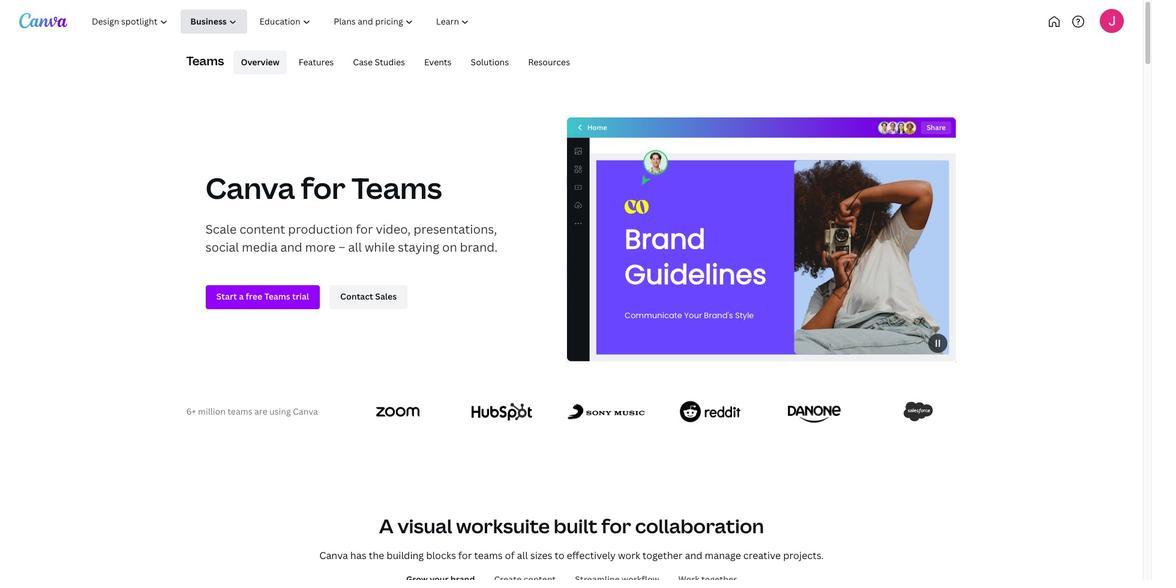 Task type: describe. For each thing, give the bounding box(es) containing it.
and inside scale content production for video, presentations, social media and more – all while staying on brand.
[[280, 239, 302, 255]]

overview link
[[234, 50, 287, 74]]

danone image
[[788, 401, 841, 423]]

events link
[[417, 50, 459, 74]]

case
[[353, 56, 373, 68]]

communicate your brand's style
[[624, 310, 754, 322]]

solutions
[[471, 56, 509, 68]]

communicate for communicate your brand's style ben
[[624, 310, 682, 322]]

1 vertical spatial teams
[[474, 549, 503, 563]]

brand's for communicate your brand's style
[[704, 310, 733, 322]]

resources link
[[521, 50, 577, 74]]

your for communicate your brand's style ben
[[684, 310, 702, 322]]

brand's for communicate your brand's style ben
[[704, 310, 733, 322]]

social
[[206, 239, 239, 255]]

together
[[643, 549, 683, 563]]

for up the production
[[301, 168, 346, 207]]

–
[[338, 239, 345, 255]]

case studies
[[353, 56, 405, 68]]

1 vertical spatial teams
[[351, 168, 442, 207]]

style for communicate your brand's style ben
[[735, 310, 754, 322]]

presentations,
[[414, 221, 497, 237]]

collaboration
[[635, 514, 764, 539]]

production
[[288, 221, 353, 237]]

for right blocks
[[458, 549, 472, 563]]

brand.
[[460, 239, 498, 255]]

features
[[299, 56, 334, 68]]

0 vertical spatial teams
[[228, 406, 252, 418]]

style for communicate your brand's style
[[735, 310, 754, 322]]

zoom image
[[376, 407, 420, 417]]

staying
[[398, 239, 439, 255]]

has
[[350, 549, 366, 563]]

more
[[305, 239, 336, 255]]

using
[[269, 406, 291, 418]]

a
[[379, 514, 394, 539]]

studies
[[375, 56, 405, 68]]

top level navigation element
[[82, 10, 521, 34]]

scale
[[206, 221, 237, 237]]

6+ million teams are using canva
[[186, 406, 318, 418]]

of
[[505, 549, 515, 563]]

building
[[387, 549, 424, 563]]

salesforce image
[[904, 402, 933, 422]]

canva for canva for teams
[[206, 168, 295, 207]]

sony music image
[[568, 404, 645, 420]]

worksuite
[[456, 514, 550, 539]]

visual
[[397, 514, 452, 539]]

for up the work
[[601, 514, 631, 539]]



Task type: vqa. For each thing, say whether or not it's contained in the screenshot.
the topmost the canva
yes



Task type: locate. For each thing, give the bounding box(es) containing it.
features link
[[291, 50, 341, 74]]

content
[[240, 221, 285, 237]]

scale content production for video, presentations, social media and more – all while staying on brand.
[[206, 221, 498, 255]]

2 vertical spatial canva
[[319, 549, 348, 563]]

menu bar containing overview
[[229, 50, 577, 74]]

your
[[684, 310, 702, 322], [684, 310, 702, 322]]

canva
[[206, 168, 295, 207], [293, 406, 318, 418], [319, 549, 348, 563]]

the
[[369, 549, 384, 563]]

blocks
[[426, 549, 456, 563]]

solutions link
[[464, 50, 516, 74]]

0 vertical spatial canva
[[206, 168, 295, 207]]

million
[[198, 406, 226, 418]]

ben
[[752, 300, 763, 307]]

brand
[[624, 221, 705, 259], [624, 221, 705, 259]]

built
[[554, 514, 597, 539]]

creative
[[743, 549, 781, 563]]

1 horizontal spatial all
[[517, 549, 528, 563]]

and
[[280, 239, 302, 255], [685, 549, 702, 563]]

canva for teams
[[206, 168, 442, 207]]

style
[[735, 310, 754, 322], [735, 310, 754, 322]]

canva left 'has'
[[319, 549, 348, 563]]

0 horizontal spatial teams
[[186, 53, 224, 69]]

0 horizontal spatial teams
[[228, 406, 252, 418]]

media
[[242, 239, 277, 255]]

while
[[365, 239, 395, 255]]

menu bar
[[229, 50, 577, 74]]

0 vertical spatial and
[[280, 239, 302, 255]]

1 horizontal spatial teams
[[351, 168, 442, 207]]

a visual worksuite built for collaboration
[[379, 514, 764, 539]]

teams up "video,"
[[351, 168, 442, 207]]

work
[[618, 549, 640, 563]]

all
[[348, 239, 362, 255], [517, 549, 528, 563]]

communicate
[[624, 310, 682, 322], [624, 310, 682, 322]]

brand's inside communicate your brand's style ben
[[704, 310, 733, 322]]

your for communicate your brand's style
[[684, 310, 702, 322]]

projects.
[[783, 549, 824, 563]]

all right –
[[348, 239, 362, 255]]

1 vertical spatial all
[[517, 549, 528, 563]]

case studies link
[[346, 50, 412, 74]]

teams left are
[[228, 406, 252, 418]]

canva for canva has the building blocks for teams of all sizes to effectively work together and manage creative projects.
[[319, 549, 348, 563]]

teams
[[228, 406, 252, 418], [474, 549, 503, 563]]

teams left overview
[[186, 53, 224, 69]]

communicate inside communicate your brand's style ben
[[624, 310, 682, 322]]

effectively
[[567, 549, 616, 563]]

reddit image
[[680, 402, 740, 423]]

canva right using
[[293, 406, 318, 418]]

overview
[[241, 56, 279, 68]]

1 horizontal spatial and
[[685, 549, 702, 563]]

style inside communicate your brand's style ben
[[735, 310, 754, 322]]

canva up content
[[206, 168, 295, 207]]

all inside scale content production for video, presentations, social media and more – all while staying on brand.
[[348, 239, 362, 255]]

to
[[555, 549, 564, 563]]

video,
[[376, 221, 411, 237]]

all right of
[[517, 549, 528, 563]]

communicate for communicate your brand's style
[[624, 310, 682, 322]]

for
[[301, 168, 346, 207], [356, 221, 373, 237], [601, 514, 631, 539], [458, 549, 472, 563]]

teams left of
[[474, 549, 503, 563]]

resources
[[528, 56, 570, 68]]

events
[[424, 56, 452, 68]]

1 vertical spatial and
[[685, 549, 702, 563]]

communicate your brand's style ben
[[624, 300, 763, 322]]

brand guidelines
[[624, 221, 766, 294], [624, 221, 766, 294]]

canva has the building blocks for teams of all sizes to effectively work together and manage creative projects.
[[319, 549, 824, 563]]

0 horizontal spatial all
[[348, 239, 362, 255]]

and left manage
[[685, 549, 702, 563]]

brand's
[[704, 310, 733, 322], [704, 310, 733, 322]]

and left more
[[280, 239, 302, 255]]

1 vertical spatial canva
[[293, 406, 318, 418]]

are
[[254, 406, 267, 418]]

0 vertical spatial teams
[[186, 53, 224, 69]]

your inside communicate your brand's style ben
[[684, 310, 702, 322]]

6+
[[186, 406, 196, 418]]

1 horizontal spatial teams
[[474, 549, 503, 563]]

0 vertical spatial all
[[348, 239, 362, 255]]

0 horizontal spatial and
[[280, 239, 302, 255]]

guidelines
[[624, 256, 766, 294], [624, 256, 766, 294]]

for inside scale content production for video, presentations, social media and more – all while staying on brand.
[[356, 221, 373, 237]]

for up while
[[356, 221, 373, 237]]

teams
[[186, 53, 224, 69], [351, 168, 442, 207]]

hubspot image
[[472, 404, 532, 421]]

sizes
[[530, 549, 552, 563]]

manage
[[705, 549, 741, 563]]

on
[[442, 239, 457, 255]]



